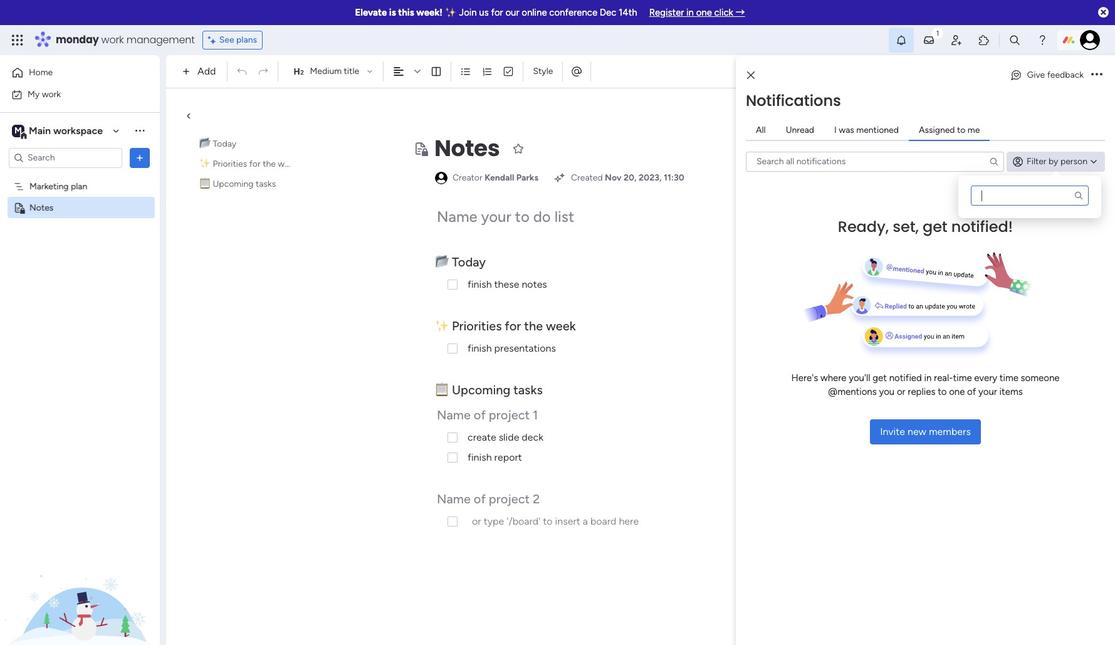 Task type: locate. For each thing, give the bounding box(es) containing it.
1 vertical spatial one
[[950, 386, 966, 398]]

0 horizontal spatial the
[[263, 159, 276, 169]]

2 finish from the top
[[468, 342, 492, 354]]

feedback
[[1048, 70, 1085, 80]]

upcoming
[[213, 179, 254, 189], [452, 383, 511, 398]]

1 vertical spatial for
[[249, 159, 261, 169]]

creator kendall parks
[[453, 172, 539, 183]]

notes inside list box
[[29, 202, 54, 213]]

workspace image
[[12, 124, 24, 138]]

1 vertical spatial 📂 today
[[435, 255, 489, 270]]

0 horizontal spatial today
[[213, 139, 237, 149]]

0 vertical spatial 📋 upcoming tasks
[[199, 179, 276, 189]]

0 horizontal spatial private board image
[[13, 202, 25, 214]]

search image inside dialog
[[990, 157, 1000, 167]]

1 vertical spatial work
[[42, 89, 61, 99]]

0 vertical spatial private board image
[[413, 141, 428, 156]]

0 vertical spatial finish
[[468, 279, 492, 290]]

online
[[522, 7, 547, 18]]

options image down workspace options icon
[[134, 151, 146, 164]]

title
[[344, 66, 360, 77]]

checklist image
[[503, 66, 515, 77]]

1 horizontal spatial for
[[491, 7, 504, 18]]

bulleted list image
[[461, 66, 472, 77]]

0 horizontal spatial options image
[[134, 151, 146, 164]]

marketing plan
[[29, 181, 87, 192]]

None search field
[[746, 151, 1005, 172], [972, 186, 1090, 206]]

conference
[[550, 7, 598, 18]]

0 horizontal spatial one
[[697, 7, 713, 18]]

get
[[923, 216, 948, 237], [873, 372, 888, 384]]

create slide deck
[[468, 432, 544, 443]]

1 vertical spatial finish
[[468, 342, 492, 354]]

finish
[[468, 279, 492, 290], [468, 342, 492, 354], [468, 452, 492, 464]]

0 horizontal spatial search image
[[990, 157, 1000, 167]]

work inside button
[[42, 89, 61, 99]]

priorities
[[213, 159, 247, 169], [452, 319, 502, 334]]

1 horizontal spatial in
[[925, 372, 932, 384]]

time up items
[[1000, 372, 1019, 384]]

time up "of"
[[954, 372, 973, 384]]

0 vertical spatial to
[[958, 125, 966, 135]]

1 horizontal spatial the
[[525, 319, 543, 334]]

1 vertical spatial notes
[[29, 202, 54, 213]]

0 horizontal spatial to
[[938, 386, 947, 398]]

get right set,
[[923, 216, 948, 237]]

dec
[[600, 7, 617, 18]]

✨
[[445, 7, 457, 18], [199, 159, 211, 169], [435, 319, 449, 334]]

0 horizontal spatial week
[[278, 159, 299, 169]]

to left me
[[958, 125, 966, 135]]

private board image
[[413, 141, 428, 156], [13, 202, 25, 214]]

our
[[506, 7, 520, 18]]

0 vertical spatial week
[[278, 159, 299, 169]]

members
[[930, 426, 972, 438]]

2 horizontal spatial for
[[505, 319, 521, 334]]

notified!
[[952, 216, 1014, 237]]

share
[[1051, 66, 1074, 76]]

0 horizontal spatial work
[[42, 89, 61, 99]]

help image
[[1037, 34, 1049, 46]]

0 horizontal spatial get
[[873, 372, 888, 384]]

list box
[[0, 173, 160, 388]]

invite members image
[[951, 34, 963, 46]]

created
[[571, 172, 603, 183]]

1 vertical spatial today
[[452, 255, 486, 270]]

1 vertical spatial private board image
[[13, 202, 25, 214]]

my
[[28, 89, 40, 99]]

us
[[479, 7, 489, 18]]

1 vertical spatial to
[[938, 386, 947, 398]]

📋
[[199, 179, 211, 189], [435, 383, 449, 398]]

1 vertical spatial search image
[[1075, 191, 1085, 201]]

to
[[958, 125, 966, 135], [938, 386, 947, 398]]

0 vertical spatial notes
[[435, 132, 500, 164]]

home button
[[8, 63, 135, 83]]

style
[[533, 66, 554, 77]]

notes down marketing
[[29, 202, 54, 213]]

layout image
[[431, 66, 443, 77]]

0 horizontal spatial upcoming
[[213, 179, 254, 189]]

in right the register
[[687, 7, 694, 18]]

presentations
[[495, 342, 556, 354]]

m
[[14, 125, 22, 136]]

inbox image
[[923, 34, 936, 46]]

1 horizontal spatial 📂
[[435, 255, 449, 270]]

0 vertical spatial ✨ priorities for the week
[[199, 159, 299, 169]]

Search all notifications search field
[[746, 151, 1005, 172]]

work for my
[[42, 89, 61, 99]]

where
[[821, 372, 847, 384]]

this
[[398, 7, 414, 18]]

parks
[[517, 172, 539, 183]]

none search field down filter
[[972, 186, 1090, 206]]

notes up creator
[[435, 132, 500, 164]]

in inside here's where you'll get notified in real-time every time someone @mentions you or replies to one of your items
[[925, 372, 932, 384]]

📂 today
[[199, 139, 237, 149], [435, 255, 489, 270]]

work right my
[[42, 89, 61, 99]]

filter by person button
[[1007, 151, 1106, 172]]

11:30
[[664, 172, 685, 183]]

work right 'monday'
[[101, 33, 124, 47]]

one left click
[[697, 7, 713, 18]]

report
[[495, 452, 522, 464]]

share button
[[1028, 61, 1080, 81]]

get up you
[[873, 372, 888, 384]]

someone
[[1022, 372, 1060, 384]]

is
[[389, 7, 396, 18]]

0 vertical spatial the
[[263, 159, 276, 169]]

option
[[0, 175, 160, 178]]

ready, set, get notified!
[[839, 216, 1014, 237]]

set,
[[893, 216, 919, 237]]

0 horizontal spatial 📂 today
[[199, 139, 237, 149]]

0 horizontal spatial time
[[954, 372, 973, 384]]

0 horizontal spatial tasks
[[256, 179, 276, 189]]

2023,
[[639, 172, 662, 183]]

my work button
[[8, 84, 135, 104]]

0 vertical spatial upcoming
[[213, 179, 254, 189]]

1 horizontal spatial search image
[[1075, 191, 1085, 201]]

1 vertical spatial 📋 upcoming tasks
[[435, 383, 543, 398]]

finish down create
[[468, 452, 492, 464]]

0 vertical spatial search image
[[990, 157, 1000, 167]]

main workspace
[[29, 125, 103, 136]]

0 vertical spatial get
[[923, 216, 948, 237]]

1 horizontal spatial work
[[101, 33, 124, 47]]

0 vertical spatial 📋
[[199, 179, 211, 189]]

1 horizontal spatial notes
[[435, 132, 500, 164]]

see plans
[[219, 34, 257, 45]]

mention image
[[571, 65, 584, 77]]

register in one click → link
[[650, 7, 746, 18]]

in
[[687, 7, 694, 18], [925, 372, 932, 384]]

today
[[213, 139, 237, 149], [452, 255, 486, 270]]

1 horizontal spatial week
[[546, 319, 576, 334]]

0 vertical spatial options image
[[1092, 71, 1103, 80]]

week
[[278, 159, 299, 169], [546, 319, 576, 334]]

my work
[[28, 89, 61, 99]]

lottie animation image
[[0, 519, 160, 645]]

2 vertical spatial finish
[[468, 452, 492, 464]]

dialog
[[736, 55, 1116, 645]]

1 vertical spatial in
[[925, 372, 932, 384]]

give feedback
[[1028, 70, 1085, 80]]

1 horizontal spatial time
[[1000, 372, 1019, 384]]

work
[[101, 33, 124, 47], [42, 89, 61, 99]]

give feedback button
[[1005, 65, 1090, 85]]

0 vertical spatial work
[[101, 33, 124, 47]]

1 vertical spatial ✨
[[199, 159, 211, 169]]

see plans button
[[202, 31, 263, 50]]

0 horizontal spatial for
[[249, 159, 261, 169]]

1 vertical spatial week
[[546, 319, 576, 334]]

list box containing marketing plan
[[0, 173, 160, 388]]

1 horizontal spatial 📋
[[435, 383, 449, 398]]

search image down person
[[1075, 191, 1085, 201]]

1 vertical spatial get
[[873, 372, 888, 384]]

the
[[263, 159, 276, 169], [525, 319, 543, 334]]

📂
[[199, 139, 211, 149], [435, 255, 449, 270]]

0 vertical spatial none search field
[[746, 151, 1005, 172]]

1 vertical spatial none search field
[[972, 186, 1090, 206]]

✨ priorities for the week
[[199, 159, 299, 169], [435, 319, 576, 334]]

1 vertical spatial options image
[[134, 151, 146, 164]]

1 horizontal spatial tasks
[[514, 383, 543, 398]]

medium title
[[310, 66, 360, 77]]

📋 upcoming tasks
[[199, 179, 276, 189], [435, 383, 543, 398]]

in up replies
[[925, 372, 932, 384]]

finish left presentations
[[468, 342, 492, 354]]

1 vertical spatial 📋
[[435, 383, 449, 398]]

0 vertical spatial tasks
[[256, 179, 276, 189]]

management
[[127, 33, 195, 47]]

0 horizontal spatial priorities
[[213, 159, 247, 169]]

tasks
[[256, 179, 276, 189], [514, 383, 543, 398]]

0 vertical spatial in
[[687, 7, 694, 18]]

1 finish from the top
[[468, 279, 492, 290]]

options image
[[1092, 71, 1103, 80], [134, 151, 146, 164]]

numbered list image
[[482, 66, 493, 77]]

0 vertical spatial 📂
[[199, 139, 211, 149]]

0 horizontal spatial notes
[[29, 202, 54, 213]]

here's
[[792, 372, 819, 384]]

finish for finish these notes
[[468, 279, 492, 290]]

of
[[968, 386, 977, 398]]

one
[[697, 7, 713, 18], [950, 386, 966, 398]]

1 horizontal spatial get
[[923, 216, 948, 237]]

1 horizontal spatial one
[[950, 386, 966, 398]]

options image right feedback
[[1092, 71, 1103, 80]]

replies
[[909, 386, 936, 398]]

search image
[[990, 157, 1000, 167], [1075, 191, 1085, 201]]

1 vertical spatial upcoming
[[452, 383, 511, 398]]

to down real-
[[938, 386, 947, 398]]

0 vertical spatial for
[[491, 7, 504, 18]]

finish left these
[[468, 279, 492, 290]]

time
[[954, 372, 973, 384], [1000, 372, 1019, 384]]

notes
[[435, 132, 500, 164], [29, 202, 54, 213]]

add
[[198, 65, 216, 77]]

1 horizontal spatial upcoming
[[452, 383, 511, 398]]

these
[[495, 279, 520, 290]]

one left "of"
[[950, 386, 966, 398]]

1 horizontal spatial ✨ priorities for the week
[[435, 319, 576, 334]]

search image left filter
[[990, 157, 1000, 167]]

elevate
[[355, 7, 387, 18]]

every
[[975, 372, 998, 384]]

nov
[[605, 172, 622, 183]]

items
[[1000, 386, 1023, 398]]

by
[[1049, 156, 1059, 167]]

workspace selection element
[[12, 123, 105, 140]]

1 vertical spatial priorities
[[452, 319, 502, 334]]

none search field down mentioned
[[746, 151, 1005, 172]]

3 finish from the top
[[468, 452, 492, 464]]

0 vertical spatial 📂 today
[[199, 139, 237, 149]]

1 horizontal spatial 📂 today
[[435, 255, 489, 270]]



Task type: describe. For each thing, give the bounding box(es) containing it.
v2 ellipsis image
[[1092, 63, 1103, 80]]

workspace
[[53, 125, 103, 136]]

apps image
[[979, 34, 991, 46]]

search everything image
[[1009, 34, 1022, 46]]

invite new members button
[[871, 419, 982, 444]]

me
[[968, 125, 981, 135]]

finish presentations
[[468, 342, 556, 354]]

slide
[[499, 432, 520, 443]]

search image for search for content search box
[[1075, 191, 1085, 201]]

1 vertical spatial tasks
[[514, 383, 543, 398]]

0 vertical spatial today
[[213, 139, 237, 149]]

search image for search all notifications search box
[[990, 157, 1000, 167]]

@mentions
[[829, 386, 877, 398]]

creator
[[453, 172, 483, 183]]

0 horizontal spatial in
[[687, 7, 694, 18]]

0 horizontal spatial 📋 upcoming tasks
[[199, 179, 276, 189]]

to inside here's where you'll get notified in real-time every time someone @mentions you or replies to one of your items
[[938, 386, 947, 398]]

2 vertical spatial for
[[505, 319, 521, 334]]

your
[[979, 386, 998, 398]]

was
[[839, 125, 855, 135]]

i
[[835, 125, 837, 135]]

1 horizontal spatial 📋 upcoming tasks
[[435, 383, 543, 398]]

0 horizontal spatial 📂
[[199, 139, 211, 149]]

work for monday
[[101, 33, 124, 47]]

lottie animation element
[[0, 519, 160, 645]]

you'll
[[849, 372, 871, 384]]

or
[[898, 386, 906, 398]]

0 horizontal spatial 📋
[[199, 179, 211, 189]]

medium
[[310, 66, 342, 77]]

dialog containing notifications
[[736, 55, 1116, 645]]

see
[[219, 34, 234, 45]]

1 vertical spatial the
[[525, 319, 543, 334]]

home
[[29, 67, 53, 78]]

notified
[[890, 372, 923, 384]]

14th
[[619, 7, 638, 18]]

select product image
[[11, 34, 24, 46]]

20,
[[624, 172, 637, 183]]

finish these notes
[[468, 279, 548, 290]]

workspace options image
[[134, 124, 146, 137]]

week!
[[417, 7, 443, 18]]

filter
[[1027, 156, 1047, 167]]

plan
[[71, 181, 87, 192]]

created nov 20, 2023, 11:30
[[571, 172, 685, 183]]

Search for content search field
[[972, 186, 1090, 206]]

plans
[[237, 34, 257, 45]]

0 vertical spatial one
[[697, 7, 713, 18]]

marketing
[[29, 181, 69, 192]]

i was mentioned
[[835, 125, 899, 135]]

0 vertical spatial ✨
[[445, 7, 457, 18]]

style button
[[528, 61, 559, 82]]

invite new members
[[881, 426, 972, 438]]

assigned
[[920, 125, 956, 135]]

real-
[[935, 372, 954, 384]]

one inside here's where you'll get notified in real-time every time someone @mentions you or replies to one of your items
[[950, 386, 966, 398]]

finish report
[[468, 452, 522, 464]]

notifications
[[746, 90, 842, 111]]

notifications image
[[896, 34, 908, 46]]

all
[[756, 125, 766, 135]]

1 horizontal spatial to
[[958, 125, 966, 135]]

unread
[[786, 125, 815, 135]]

assigned to me
[[920, 125, 981, 135]]

monday work management
[[56, 33, 195, 47]]

ready,
[[839, 216, 890, 237]]

monday
[[56, 33, 99, 47]]

finish for finish report
[[468, 452, 492, 464]]

kendall
[[485, 172, 515, 183]]

mentioned
[[857, 125, 899, 135]]

none search field search for content
[[972, 186, 1090, 206]]

none search field search all notifications
[[746, 151, 1005, 172]]

join
[[459, 7, 477, 18]]

1 image
[[933, 26, 944, 40]]

filter by person
[[1027, 156, 1088, 167]]

Search in workspace field
[[26, 151, 105, 165]]

give
[[1028, 70, 1046, 80]]

1 horizontal spatial private board image
[[413, 141, 428, 156]]

register
[[650, 7, 685, 18]]

Notes field
[[432, 132, 503, 165]]

0 vertical spatial priorities
[[213, 159, 247, 169]]

register in one click →
[[650, 7, 746, 18]]

0 horizontal spatial ✨ priorities for the week
[[199, 159, 299, 169]]

kendall parks image
[[1081, 30, 1101, 50]]

get inside here's where you'll get notified in real-time every time someone @mentions you or replies to one of your items
[[873, 372, 888, 384]]

notes inside field
[[435, 132, 500, 164]]

1 time from the left
[[954, 372, 973, 384]]

main
[[29, 125, 51, 136]]

private board image inside list box
[[13, 202, 25, 214]]

you
[[880, 386, 895, 398]]

add to favorites image
[[513, 142, 525, 155]]

new
[[908, 426, 927, 438]]

1 vertical spatial 📂
[[435, 255, 449, 270]]

notes
[[522, 279, 548, 290]]

1 horizontal spatial options image
[[1092, 71, 1103, 80]]

2 time from the left
[[1000, 372, 1019, 384]]

1 horizontal spatial priorities
[[452, 319, 502, 334]]

add button
[[178, 61, 224, 82]]

finish for finish presentations
[[468, 342, 492, 354]]

1 vertical spatial ✨ priorities for the week
[[435, 319, 576, 334]]

2 vertical spatial ✨
[[435, 319, 449, 334]]

click
[[715, 7, 734, 18]]

elevate is this week! ✨ join us for our online conference dec 14th
[[355, 7, 638, 18]]

→
[[736, 7, 746, 18]]

here's where you'll get notified in real-time every time someone @mentions you or replies to one of your items
[[792, 372, 1060, 398]]

invite
[[881, 426, 906, 438]]

create
[[468, 432, 497, 443]]

1 horizontal spatial today
[[452, 255, 486, 270]]

person
[[1061, 156, 1088, 167]]



Task type: vqa. For each thing, say whether or not it's contained in the screenshot.
the time.
no



